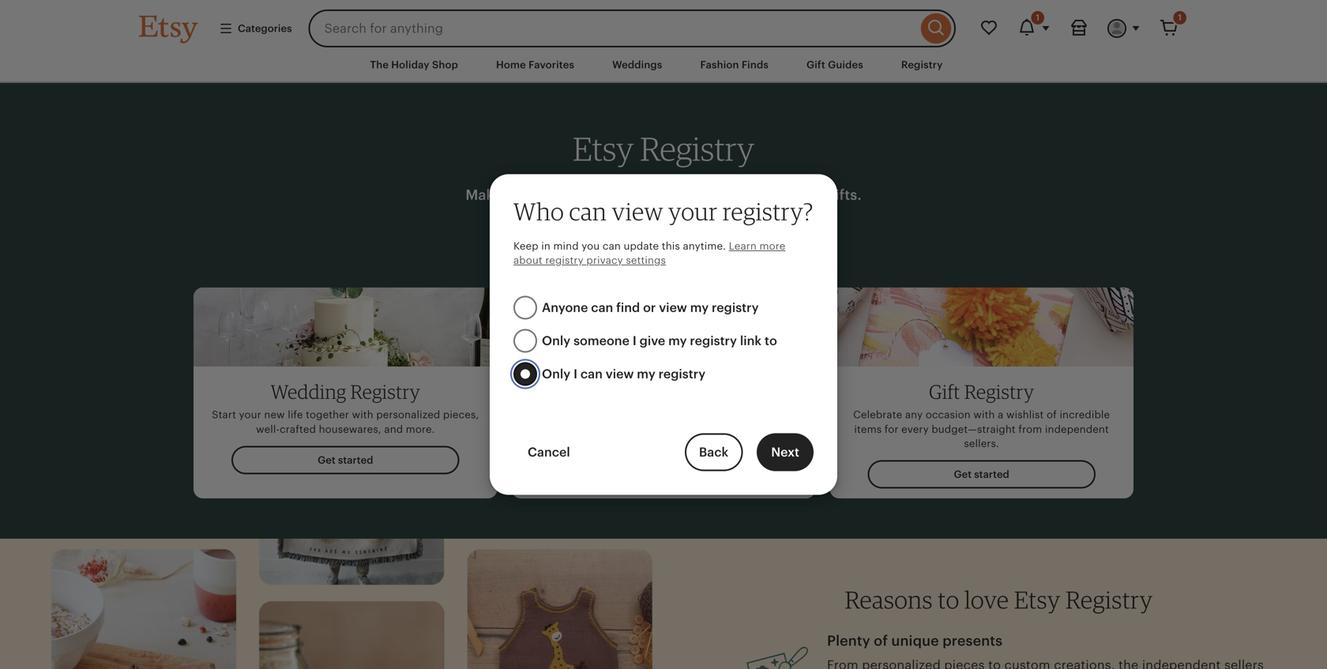 Task type: vqa. For each thing, say whether or not it's contained in the screenshot.
Custom Fingerprint Cufflinks • Personalized Gift For Dad • Wedding Gift For Husband • Memorial Gift • Actual Fingerprint Cuff Links • Cm28 IMAGE
no



Task type: describe. For each thing, give the bounding box(es) containing it.
and inside wedding registry start your new life together with personalized pieces, well-crafted housewares, and more.
[[384, 423, 403, 435]]

items inside gift registry celebrate any occasion with a wishlist of incredible items for every budget—straight from independent sellers.
[[854, 423, 882, 435]]

who can view your registry? dialog
[[0, 0, 1327, 669]]

celebrate
[[853, 409, 902, 421]]

meaningful
[[619, 187, 697, 203]]

0 horizontal spatial of
[[874, 633, 888, 649]]

well-
[[256, 423, 280, 435]]

only i can view my registry
[[542, 367, 706, 381]]

link
[[740, 334, 762, 348]]

etsy registry
[[573, 129, 754, 168]]

0 horizontal spatial the
[[597, 423, 613, 435]]

little
[[600, 409, 622, 421]]

unique
[[892, 633, 939, 649]]

from
[[1019, 423, 1042, 435]]

registry?
[[723, 197, 813, 226]]

extra-
[[734, 187, 774, 203]]

one
[[625, 409, 644, 421]]

gift
[[929, 380, 960, 403]]

registry inside learn more about registry privacy settings
[[545, 254, 584, 266]]

settings
[[626, 254, 666, 266]]

your for view
[[668, 197, 718, 226]]

with inside gift registry celebrate any occasion with a wishlist of incredible items for every budget—straight from independent sellers.
[[974, 409, 995, 421]]

next
[[771, 445, 800, 460]]

1 horizontal spatial the
[[660, 409, 676, 421]]

reasons to love etsy registry
[[845, 585, 1153, 614]]

registry for etsy
[[640, 129, 754, 168]]

only for only i can view my registry
[[542, 367, 571, 381]]

cancel
[[528, 445, 570, 460]]

more
[[760, 240, 786, 252]]

0 vertical spatial my
[[690, 301, 709, 315]]

a
[[998, 409, 1004, 421]]

0 horizontal spatial i
[[574, 367, 578, 381]]

life
[[288, 409, 303, 421]]

anyone
[[542, 301, 588, 315]]

find
[[616, 301, 640, 315]]

mind
[[553, 240, 579, 252]]

any
[[905, 409, 923, 421]]

with inside baby registry welcome your little one to the world with custom items and the cutest, cuddliest creations.
[[710, 409, 731, 421]]

budget—straight
[[932, 423, 1016, 435]]

next button
[[757, 434, 814, 471]]

keep
[[514, 240, 539, 252]]

pieces,
[[443, 409, 479, 421]]

personalized
[[376, 409, 440, 421]]

baby
[[605, 380, 648, 403]]

only for only someone i give my registry link to
[[542, 334, 571, 348]]

housewares,
[[319, 423, 382, 435]]

your for start
[[239, 409, 261, 421]]

sellers.
[[964, 438, 999, 450]]

together
[[306, 409, 349, 421]]

crafted
[[280, 423, 316, 435]]

back button
[[685, 434, 743, 471]]

or
[[643, 301, 656, 315]]

my for view
[[637, 367, 656, 381]]

for
[[885, 423, 899, 435]]

who
[[514, 197, 564, 226]]

cancel button
[[514, 434, 584, 471]]

privacy
[[587, 254, 623, 266]]

2 vertical spatial view
[[606, 367, 634, 381]]

independent
[[1045, 423, 1109, 435]]

who can view your registry?
[[514, 197, 813, 226]]

items inside baby registry welcome your little one to the world with custom items and the cutest, cuddliest creations.
[[774, 409, 802, 421]]

with left the extra-
[[701, 187, 730, 203]]

someone
[[574, 334, 630, 348]]

wedding
[[271, 380, 346, 403]]



Task type: locate. For each thing, give the bounding box(es) containing it.
1 vertical spatial of
[[874, 633, 888, 649]]

in
[[541, 240, 551, 252]]

every
[[506, 187, 544, 203], [902, 423, 929, 435]]

0 vertical spatial i
[[633, 334, 637, 348]]

2 and from the left
[[575, 423, 594, 435]]

registry inside baby registry welcome your little one to the world with custom items and the cutest, cuddliest creations.
[[652, 380, 722, 403]]

wishlist
[[1007, 409, 1044, 421]]

2 horizontal spatial my
[[690, 301, 709, 315]]

can down someone
[[581, 367, 603, 381]]

make
[[466, 187, 502, 203]]

0 horizontal spatial your
[[239, 409, 261, 421]]

1 horizontal spatial of
[[1047, 409, 1057, 421]]

0 vertical spatial to
[[765, 334, 777, 348]]

my right or
[[690, 301, 709, 315]]

every inside gift registry celebrate any occasion with a wishlist of incredible items for every budget—straight from independent sellers.
[[902, 423, 929, 435]]

registry up link
[[712, 301, 759, 315]]

view
[[612, 197, 663, 226], [659, 301, 687, 315], [606, 367, 634, 381]]

reasons
[[845, 585, 933, 614]]

the up the cuddliest
[[660, 409, 676, 421]]

every down the any
[[902, 423, 929, 435]]

of
[[1047, 409, 1057, 421], [874, 633, 888, 649]]

registry
[[640, 129, 754, 168], [350, 380, 420, 403], [652, 380, 722, 403], [964, 380, 1034, 403], [1066, 585, 1153, 614]]

keep in mind you can update this anytime.
[[514, 240, 729, 252]]

the
[[660, 409, 676, 421], [597, 423, 613, 435]]

0 horizontal spatial etsy
[[573, 129, 634, 168]]

my right give
[[669, 334, 687, 348]]

1 and from the left
[[384, 423, 403, 435]]

cutest,
[[616, 423, 650, 435]]

menu bar
[[111, 47, 1217, 83]]

learn more about registry privacy settings
[[514, 240, 786, 266]]

registry for gift
[[964, 380, 1034, 403]]

1 horizontal spatial items
[[854, 423, 882, 435]]

1 horizontal spatial i
[[633, 334, 637, 348]]

0 horizontal spatial my
[[637, 367, 656, 381]]

can left find
[[591, 301, 613, 315]]

your up anytime.
[[668, 197, 718, 226]]

and inside baby registry welcome your little one to the world with custom items and the cutest, cuddliest creations.
[[575, 423, 594, 435]]

gift registry celebrate any occasion with a wishlist of incredible items for every budget—straight from independent sellers.
[[853, 380, 1110, 450]]

2 horizontal spatial to
[[938, 585, 960, 614]]

0 vertical spatial etsy
[[573, 129, 634, 168]]

1 vertical spatial my
[[669, 334, 687, 348]]

to right link
[[765, 334, 777, 348]]

about
[[514, 254, 543, 266]]

registry for wedding
[[350, 380, 420, 403]]

1 vertical spatial i
[[574, 367, 578, 381]]

i
[[633, 334, 637, 348], [574, 367, 578, 381]]

with
[[701, 187, 730, 203], [352, 409, 374, 421], [710, 409, 731, 421], [974, 409, 995, 421]]

0 vertical spatial items
[[774, 409, 802, 421]]

1 vertical spatial to
[[647, 409, 657, 421]]

1 horizontal spatial to
[[765, 334, 777, 348]]

world
[[679, 409, 707, 421]]

with left "a"
[[974, 409, 995, 421]]

start
[[212, 409, 236, 421]]

my for give
[[669, 334, 687, 348]]

items
[[774, 409, 802, 421], [854, 423, 882, 435]]

0 vertical spatial the
[[660, 409, 676, 421]]

my down give
[[637, 367, 656, 381]]

1 vertical spatial only
[[542, 367, 571, 381]]

and
[[384, 423, 403, 435], [575, 423, 594, 435]]

can up privacy
[[603, 240, 621, 252]]

0 horizontal spatial every
[[506, 187, 544, 203]]

items down celebrate
[[854, 423, 882, 435]]

1 vertical spatial items
[[854, 423, 882, 435]]

registry down "mind"
[[545, 254, 584, 266]]

1 vertical spatial the
[[597, 423, 613, 435]]

0 vertical spatial every
[[506, 187, 544, 203]]

back
[[699, 445, 729, 460]]

banner
[[111, 0, 1217, 47]]

new
[[264, 409, 285, 421]]

wedding registry start your new life together with personalized pieces, well-crafted housewares, and more.
[[212, 380, 479, 435]]

None search field
[[309, 9, 956, 47]]

your inside dialog
[[668, 197, 718, 226]]

welcome
[[525, 409, 572, 421]]

make every milestone meaningful with extra-special gifts.
[[466, 187, 862, 203]]

to inside baby registry welcome your little one to the world with custom items and the cutest, cuddliest creations.
[[647, 409, 657, 421]]

only up welcome
[[542, 367, 571, 381]]

your for welcome
[[575, 409, 597, 421]]

special
[[774, 187, 823, 203]]

1 horizontal spatial your
[[575, 409, 597, 421]]

only someone i give my registry link to
[[542, 334, 777, 348]]

and down personalized
[[384, 423, 403, 435]]

of right wishlist
[[1047, 409, 1057, 421]]

every right make
[[506, 187, 544, 203]]

give
[[640, 334, 665, 348]]

to
[[765, 334, 777, 348], [647, 409, 657, 421], [938, 585, 960, 614]]

1 vertical spatial view
[[659, 301, 687, 315]]

to inside who can view your registry? dialog
[[765, 334, 777, 348]]

incredible
[[1060, 409, 1110, 421]]

can
[[569, 197, 607, 226], [603, 240, 621, 252], [591, 301, 613, 315], [581, 367, 603, 381]]

2 horizontal spatial your
[[668, 197, 718, 226]]

your inside wedding registry start your new life together with personalized pieces, well-crafted housewares, and more.
[[239, 409, 261, 421]]

registry left link
[[690, 334, 737, 348]]

with up creations.
[[710, 409, 731, 421]]

registry for baby
[[652, 380, 722, 403]]

view up the update
[[612, 197, 663, 226]]

and left cutest,
[[575, 423, 594, 435]]

0 horizontal spatial items
[[774, 409, 802, 421]]

registry inside gift registry celebrate any occasion with a wishlist of incredible items for every budget—straight from independent sellers.
[[964, 380, 1034, 403]]

registry
[[545, 254, 584, 266], [712, 301, 759, 315], [690, 334, 737, 348], [659, 367, 706, 381]]

this
[[662, 240, 680, 252]]

2 vertical spatial my
[[637, 367, 656, 381]]

with up 'housewares,'
[[352, 409, 374, 421]]

1 vertical spatial every
[[902, 423, 929, 435]]

milestone
[[547, 187, 615, 203]]

only
[[542, 334, 571, 348], [542, 367, 571, 381]]

custom
[[734, 409, 772, 421]]

of inside gift registry celebrate any occasion with a wishlist of incredible items for every budget—straight from independent sellers.
[[1047, 409, 1057, 421]]

your
[[668, 197, 718, 226], [239, 409, 261, 421], [575, 409, 597, 421]]

0 horizontal spatial and
[[384, 423, 403, 435]]

your up well-
[[239, 409, 261, 421]]

your inside baby registry welcome your little one to the world with custom items and the cutest, cuddliest creations.
[[575, 409, 597, 421]]

etsy
[[573, 129, 634, 168], [1014, 585, 1061, 614]]

plenty
[[827, 633, 870, 649]]

etsy right love
[[1014, 585, 1061, 614]]

0 vertical spatial only
[[542, 334, 571, 348]]

cuddliest
[[653, 423, 700, 435]]

1 horizontal spatial and
[[575, 423, 594, 435]]

learn
[[729, 240, 757, 252]]

with inside wedding registry start your new life together with personalized pieces, well-crafted housewares, and more.
[[352, 409, 374, 421]]

registry inside wedding registry start your new life together with personalized pieces, well-crafted housewares, and more.
[[350, 380, 420, 403]]

0 vertical spatial of
[[1047, 409, 1057, 421]]

to left love
[[938, 585, 960, 614]]

i left give
[[633, 334, 637, 348]]

love
[[965, 585, 1009, 614]]

1 vertical spatial etsy
[[1014, 585, 1061, 614]]

0 horizontal spatial to
[[647, 409, 657, 421]]

0 vertical spatial view
[[612, 197, 663, 226]]

you
[[582, 240, 600, 252]]

view down someone
[[606, 367, 634, 381]]

1 horizontal spatial my
[[669, 334, 687, 348]]

can up you
[[569, 197, 607, 226]]

plenty of unique presents
[[827, 633, 1003, 649]]

your left little
[[575, 409, 597, 421]]

items right "custom"
[[774, 409, 802, 421]]

anyone can find or view my registry
[[542, 301, 759, 315]]

the down little
[[597, 423, 613, 435]]

update
[[624, 240, 659, 252]]

to right one
[[647, 409, 657, 421]]

only down the anyone
[[542, 334, 571, 348]]

etsy up milestone
[[573, 129, 634, 168]]

more.
[[406, 423, 435, 435]]

presents
[[943, 633, 1003, 649]]

my
[[690, 301, 709, 315], [669, 334, 687, 348], [637, 367, 656, 381]]

2 vertical spatial to
[[938, 585, 960, 614]]

1 only from the top
[[542, 334, 571, 348]]

occasion
[[926, 409, 971, 421]]

1 horizontal spatial etsy
[[1014, 585, 1061, 614]]

gifts.
[[826, 187, 862, 203]]

creations.
[[703, 423, 752, 435]]

baby registry welcome your little one to the world with custom items and the cutest, cuddliest creations.
[[525, 380, 802, 435]]

2 only from the top
[[542, 367, 571, 381]]

anytime.
[[683, 240, 726, 252]]

learn more about registry privacy settings link
[[514, 240, 786, 266]]

1 horizontal spatial every
[[902, 423, 929, 435]]

view right or
[[659, 301, 687, 315]]

of right the plenty
[[874, 633, 888, 649]]

registry down only someone i give my registry link to
[[659, 367, 706, 381]]

i down someone
[[574, 367, 578, 381]]



